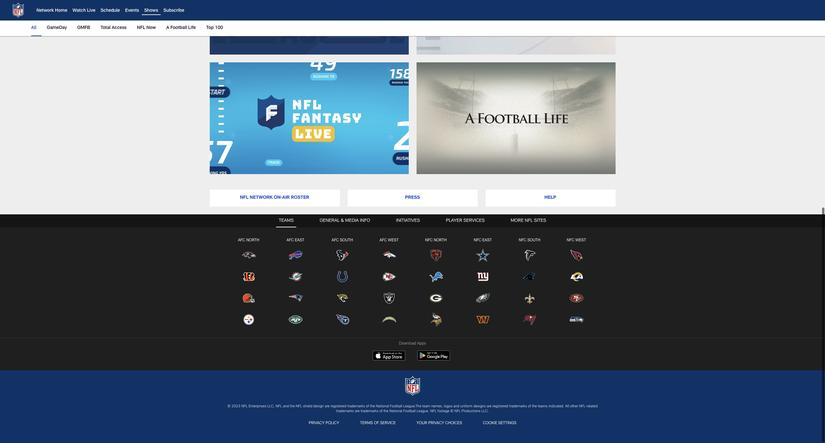 Task type: vqa. For each thing, say whether or not it's contained in the screenshot.
'SOUTH' associated with AFC South
yes



Task type: describe. For each thing, give the bounding box(es) containing it.
general & media info button
[[317, 215, 373, 228]]

download on the apple store image
[[373, 352, 406, 361]]

nflnowbg_3840x2160 image
[[210, 0, 409, 55]]

2 horizontal spatial are
[[487, 405, 492, 409]]

new york giants image
[[476, 270, 490, 285]]

the left teams
[[532, 405, 537, 409]]

east for afc east
[[295, 239, 305, 243]]

choices
[[446, 422, 462, 426]]

afc for afc west
[[380, 239, 387, 243]]

all inside 'link'
[[31, 26, 36, 31]]

media
[[345, 219, 359, 223]]

nfl left network
[[240, 196, 249, 200]]

player services
[[446, 219, 485, 223]]

detroit lions image
[[429, 270, 443, 285]]

kansas city chiefs image
[[382, 270, 397, 285]]

nfl down uniform
[[455, 411, 461, 414]]

nfc for nfc north
[[425, 239, 433, 243]]

terms of service
[[360, 422, 396, 426]]

south for nfc south
[[528, 239, 541, 243]]

1 and from the left
[[283, 405, 289, 409]]

help link
[[486, 190, 616, 207]]

of up terms
[[366, 405, 369, 409]]

the up terms of service
[[370, 405, 375, 409]]

2 horizontal spatial football
[[404, 411, 416, 414]]

life
[[188, 26, 196, 31]]

los angeles rams image
[[570, 270, 584, 285]]

of up terms of service
[[380, 411, 383, 414]]

cincinnati bengals image
[[242, 270, 256, 285]]

jacksonville jaguars image
[[335, 292, 350, 306]]

nfc for nfc east
[[474, 239, 482, 243]]

afc east
[[287, 239, 305, 243]]

enterprises
[[249, 405, 267, 409]]

air
[[282, 196, 290, 200]]

events link
[[125, 9, 139, 13]]

nfc south
[[519, 239, 541, 243]]

all inside © 2023 nfl enterprises llc. nfl and the nfl shield design are registered trademarks of the national football league.the team names, logos and uniform designs are registered trademarks of the teams indicated. all other nfl-related trademarks are trademarks of the national football league. nfl footage © nfl productions llc.
[[566, 405, 570, 409]]

top
[[206, 26, 214, 31]]

minnesota vikings image
[[429, 313, 443, 327]]

baltimore ravens image
[[242, 249, 256, 263]]

1 horizontal spatial football
[[390, 405, 403, 409]]

shows link
[[144, 9, 158, 13]]

your
[[417, 422, 428, 426]]

top 100
[[206, 26, 223, 31]]

watch live link
[[73, 9, 95, 13]]

cookie settings button
[[481, 420, 519, 428]]

0 horizontal spatial national
[[376, 405, 389, 409]]

1 registered from the left
[[331, 405, 347, 409]]

total access link
[[98, 21, 129, 36]]

your privacy choices
[[417, 422, 462, 426]]

the left shield
[[290, 405, 295, 409]]

nfln_football_life_hero_2021 image
[[417, 62, 616, 174]]

washington commanders image
[[476, 313, 490, 327]]

1 horizontal spatial are
[[355, 411, 360, 414]]

help
[[545, 196, 557, 200]]

logos
[[444, 405, 453, 409]]

2 privacy from the left
[[429, 422, 445, 426]]

watch live
[[73, 9, 95, 13]]

general & media info
[[320, 219, 370, 223]]

a football life
[[166, 26, 196, 31]]

productions
[[462, 411, 481, 414]]

2 and from the left
[[454, 405, 460, 409]]

designs
[[474, 405, 486, 409]]

nfc west
[[567, 239, 587, 243]]

gameday link
[[44, 21, 70, 36]]

nfl network on-air roster
[[240, 196, 310, 200]]

indicated.
[[549, 405, 565, 409]]

teams
[[538, 405, 548, 409]]

0 horizontal spatial are
[[325, 405, 330, 409]]

shows
[[144, 9, 158, 13]]

1 horizontal spatial llc.
[[482, 411, 489, 414]]

nfl down names,
[[431, 411, 437, 414]]

las vegas raiders image
[[382, 292, 397, 306]]

green bay packers image
[[429, 292, 443, 306]]

indianapolis colts image
[[335, 270, 350, 285]]

gameday
[[47, 26, 67, 31]]

gmfb
[[77, 26, 90, 31]]

100
[[215, 26, 223, 31]]

top 100 link
[[204, 21, 226, 36]]

banner containing network home
[[0, 0, 826, 36]]

events
[[125, 9, 139, 13]]

footage
[[438, 411, 450, 414]]

nfl shield image
[[10, 3, 26, 18]]

apps
[[418, 342, 426, 346]]

nfl left shield
[[296, 405, 302, 409]]

nfln_gameday_hero_2021 image
[[417, 0, 616, 55]]

arizona cardinals image
[[570, 249, 584, 263]]

tennessee titans image
[[335, 313, 350, 327]]

south for afc south
[[340, 239, 353, 243]]

roster
[[291, 196, 310, 200]]

shield
[[303, 405, 313, 409]]

afc for afc east
[[287, 239, 294, 243]]

nfc north
[[425, 239, 447, 243]]

press
[[405, 196, 420, 200]]

design
[[314, 405, 324, 409]]

afc south
[[332, 239, 353, 243]]

atlanta falcons image
[[523, 249, 537, 263]]

nfl right 2023
[[242, 405, 248, 409]]

total
[[101, 26, 111, 31]]

uniform
[[461, 405, 473, 409]]

live
[[87, 9, 95, 13]]

of left teams
[[528, 405, 531, 409]]

football inside banner
[[171, 26, 187, 31]]

names,
[[432, 405, 443, 409]]

chicago bears image
[[429, 249, 443, 263]]

team
[[423, 405, 431, 409]]

nfc east
[[474, 239, 492, 243]]

watch
[[73, 9, 86, 13]]

of right terms
[[374, 422, 379, 426]]

on-
[[274, 196, 282, 200]]

other
[[570, 405, 579, 409]]

seattle seahawks image
[[570, 313, 584, 327]]



Task type: locate. For each thing, give the bounding box(es) containing it.
all link
[[31, 21, 39, 36]]

philadelphia eagles image
[[476, 292, 490, 306]]

privacy down footage
[[429, 422, 445, 426]]

3 afc from the left
[[332, 239, 339, 243]]

los angeles chargers image
[[382, 313, 397, 327]]

0 horizontal spatial privacy
[[309, 422, 325, 426]]

2 north from the left
[[434, 239, 447, 243]]

2 nfc from the left
[[474, 239, 482, 243]]

general
[[320, 219, 340, 223]]

access
[[112, 26, 127, 31]]

2 registered from the left
[[493, 405, 509, 409]]

are right design
[[325, 405, 330, 409]]

service
[[380, 422, 396, 426]]

afc up houston texans icon
[[332, 239, 339, 243]]

4 nfc from the left
[[567, 239, 575, 243]]

registered up policy
[[331, 405, 347, 409]]

sites
[[534, 219, 547, 223]]

1 horizontal spatial ©
[[451, 411, 454, 414]]

© 2023 nfl enterprises llc. nfl and the nfl shield design are registered trademarks of the national football league.the team names, logos and uniform designs are registered trademarks of the teams indicated. all other nfl-related trademarks are trademarks of the national football league. nfl footage © nfl productions llc.
[[228, 405, 598, 414]]

1 vertical spatial all
[[566, 405, 570, 409]]

1 west from the left
[[388, 239, 399, 243]]

north for afc north
[[246, 239, 260, 243]]

football left league.the
[[390, 405, 403, 409]]

carolina panthers image
[[523, 270, 537, 285]]

league.
[[417, 411, 430, 414]]

&
[[341, 219, 344, 223]]

more
[[511, 219, 524, 223]]

cookie settings
[[483, 422, 517, 426]]

policy
[[326, 422, 340, 426]]

west for nfc west
[[576, 239, 587, 243]]

denver broncos image
[[382, 249, 397, 263]]

0 horizontal spatial all
[[31, 26, 36, 31]]

now
[[147, 26, 156, 31]]

afc up denver broncos image
[[380, 239, 387, 243]]

are right designs
[[487, 405, 492, 409]]

league.the
[[404, 405, 422, 409]]

llc.
[[268, 405, 275, 409], [482, 411, 489, 414]]

pittsburgh steelers image
[[242, 313, 256, 327]]

get it on google play image
[[415, 349, 453, 363]]

player
[[446, 219, 463, 223]]

west up arizona cardinals icon
[[576, 239, 587, 243]]

west for afc west
[[388, 239, 399, 243]]

miami dolphins image
[[289, 270, 303, 285]]

and left shield
[[283, 405, 289, 409]]

a football life link
[[164, 21, 199, 36]]

your privacy choices link
[[414, 420, 465, 428]]

the up service
[[384, 411, 389, 414]]

1 vertical spatial national
[[390, 411, 403, 414]]

footer containing nfl network on-air roster
[[0, 182, 826, 444]]

afc
[[238, 239, 245, 243], [287, 239, 294, 243], [332, 239, 339, 243], [380, 239, 387, 243]]

1 horizontal spatial national
[[390, 411, 403, 414]]

2 vertical spatial football
[[404, 411, 416, 414]]

new york jets image
[[289, 313, 303, 327]]

privacy policy link
[[306, 420, 342, 428]]

nfc up arizona cardinals icon
[[567, 239, 575, 243]]

0 vertical spatial national
[[376, 405, 389, 409]]

west up denver broncos image
[[388, 239, 399, 243]]

nfl now
[[137, 26, 156, 31]]

total access
[[101, 26, 127, 31]]

subscribe
[[164, 9, 184, 13]]

network
[[250, 196, 273, 200]]

football right a
[[171, 26, 187, 31]]

nfc up atlanta falcons icon
[[519, 239, 527, 243]]

privacy left policy
[[309, 422, 325, 426]]

0 horizontal spatial north
[[246, 239, 260, 243]]

east for nfc east
[[483, 239, 492, 243]]

© down logos
[[451, 411, 454, 414]]

nfc for nfc south
[[519, 239, 527, 243]]

all down network
[[31, 26, 36, 31]]

gmfb link
[[75, 21, 93, 36]]

1 east from the left
[[295, 239, 305, 243]]

nfl left now
[[137, 26, 145, 31]]

dallas cowboys image
[[476, 249, 490, 263]]

privacy policy
[[309, 422, 340, 426]]

1 north from the left
[[246, 239, 260, 243]]

2 east from the left
[[483, 239, 492, 243]]

nfl-
[[580, 405, 587, 409]]

0 horizontal spatial east
[[295, 239, 305, 243]]

teams
[[279, 219, 294, 223]]

0 horizontal spatial south
[[340, 239, 353, 243]]

a
[[166, 26, 169, 31]]

0 vertical spatial llc.
[[268, 405, 275, 409]]

nfl now link
[[135, 21, 159, 36]]

initiatives
[[396, 219, 420, 223]]

new orleans saints image
[[523, 292, 537, 306]]

home
[[55, 9, 67, 13]]

cleveland browns image
[[242, 292, 256, 306]]

afc up "buffalo bills" icon
[[287, 239, 294, 243]]

nfl inside banner
[[137, 26, 145, 31]]

north up chicago bears icon in the bottom right of the page
[[434, 239, 447, 243]]

banner
[[0, 0, 826, 36]]

nfl inside button
[[525, 219, 533, 223]]

1 afc from the left
[[238, 239, 245, 243]]

football down league.the
[[404, 411, 416, 414]]

north up baltimore ravens image
[[246, 239, 260, 243]]

3 nfc from the left
[[519, 239, 527, 243]]

0 vertical spatial ©
[[228, 405, 231, 409]]

nfc for nfc west
[[567, 239, 575, 243]]

0 vertical spatial football
[[171, 26, 187, 31]]

afc for afc north
[[238, 239, 245, 243]]

0 horizontal spatial west
[[388, 239, 399, 243]]

settings
[[499, 422, 517, 426]]

network home
[[36, 9, 67, 13]]

afc north
[[238, 239, 260, 243]]

national
[[376, 405, 389, 409], [390, 411, 403, 414]]

all left other
[[566, 405, 570, 409]]

2 west from the left
[[576, 239, 587, 243]]

0 horizontal spatial football
[[171, 26, 187, 31]]

2 south from the left
[[528, 239, 541, 243]]

related
[[587, 405, 598, 409]]

are up terms of service link
[[355, 411, 360, 414]]

registered
[[331, 405, 347, 409], [493, 405, 509, 409]]

navigation
[[0, 228, 826, 334]]

houston texans image
[[335, 249, 350, 263]]

afc up baltimore ravens image
[[238, 239, 245, 243]]

initiatives button
[[394, 215, 423, 228]]

terms
[[360, 422, 373, 426]]

1 vertical spatial llc.
[[482, 411, 489, 414]]

tampa bay buccaneers image
[[523, 313, 537, 327]]

0 horizontal spatial llc.
[[268, 405, 275, 409]]

east up "buffalo bills" icon
[[295, 239, 305, 243]]

buffalo bills image
[[289, 249, 303, 263]]

0 horizontal spatial and
[[283, 405, 289, 409]]

press link
[[348, 190, 478, 207]]

1 horizontal spatial east
[[483, 239, 492, 243]]

navigation containing afc north
[[0, 228, 826, 334]]

san francisco 49ers image
[[570, 292, 584, 306]]

1 privacy from the left
[[309, 422, 325, 426]]

privacy
[[309, 422, 325, 426], [429, 422, 445, 426]]

north for nfc north
[[434, 239, 447, 243]]

national up service
[[390, 411, 403, 414]]

1 vertical spatial ©
[[451, 411, 454, 414]]

llc. right "enterprises"
[[268, 405, 275, 409]]

more nfl sites button
[[509, 215, 549, 228]]

more nfl sites
[[511, 219, 547, 223]]

tab list
[[0, 215, 826, 338]]

0 vertical spatial all
[[31, 26, 36, 31]]

afc for afc south
[[332, 239, 339, 243]]

schedule
[[101, 9, 120, 13]]

teams button
[[276, 215, 297, 228]]

llc. down designs
[[482, 411, 489, 414]]

nfc up chicago bears icon in the bottom right of the page
[[425, 239, 433, 243]]

©
[[228, 405, 231, 409], [451, 411, 454, 414]]

download apps
[[399, 342, 426, 346]]

subscribe link
[[164, 9, 184, 13]]

1 horizontal spatial west
[[576, 239, 587, 243]]

nfl
[[137, 26, 145, 31], [240, 196, 249, 200], [525, 219, 533, 223], [242, 405, 248, 409], [276, 405, 282, 409], [296, 405, 302, 409], [431, 411, 437, 414], [455, 411, 461, 414]]

1 vertical spatial football
[[390, 405, 403, 409]]

1 nfc from the left
[[425, 239, 433, 243]]

afc west
[[380, 239, 399, 243]]

player services button
[[444, 215, 488, 228]]

nfl network on-air roster link
[[210, 190, 340, 207]]

football
[[171, 26, 187, 31], [390, 405, 403, 409], [404, 411, 416, 414]]

1 horizontal spatial registered
[[493, 405, 509, 409]]

4 afc from the left
[[380, 239, 387, 243]]

all
[[31, 26, 36, 31], [566, 405, 570, 409]]

nfln_fantasy_live_hero_2021 image
[[210, 62, 409, 174]]

nfc up dallas cowboys 'icon'
[[474, 239, 482, 243]]

nfl right "enterprises"
[[276, 405, 282, 409]]

nfl left sites
[[525, 219, 533, 223]]

schedule link
[[101, 9, 120, 13]]

1 horizontal spatial south
[[528, 239, 541, 243]]

south up atlanta falcons icon
[[528, 239, 541, 243]]

registered up cookie settings
[[493, 405, 509, 409]]

south up houston texans icon
[[340, 239, 353, 243]]

and
[[283, 405, 289, 409], [454, 405, 460, 409]]

2 afc from the left
[[287, 239, 294, 243]]

2023
[[232, 405, 241, 409]]

the
[[290, 405, 295, 409], [370, 405, 375, 409], [532, 405, 537, 409], [384, 411, 389, 414]]

nfc
[[425, 239, 433, 243], [474, 239, 482, 243], [519, 239, 527, 243], [567, 239, 575, 243]]

1 horizontal spatial all
[[566, 405, 570, 409]]

new england patriots image
[[289, 292, 303, 306]]

info
[[360, 219, 370, 223]]

download
[[399, 342, 417, 346]]

east up dallas cowboys 'icon'
[[483, 239, 492, 243]]

footer
[[0, 182, 826, 444]]

0 horizontal spatial ©
[[228, 405, 231, 409]]

east
[[295, 239, 305, 243], [483, 239, 492, 243]]

north
[[246, 239, 260, 243], [434, 239, 447, 243]]

cookie
[[483, 422, 498, 426]]

1 horizontal spatial north
[[434, 239, 447, 243]]

tab list containing teams
[[0, 215, 826, 338]]

1 horizontal spatial and
[[454, 405, 460, 409]]

terms of service link
[[358, 420, 399, 428]]

1 horizontal spatial privacy
[[429, 422, 445, 426]]

0 horizontal spatial registered
[[331, 405, 347, 409]]

national up terms of service
[[376, 405, 389, 409]]

trademarks
[[348, 405, 365, 409], [510, 405, 527, 409], [336, 411, 354, 414], [361, 411, 379, 414]]

© left 2023
[[228, 405, 231, 409]]

1 south from the left
[[340, 239, 353, 243]]

and right logos
[[454, 405, 460, 409]]

south
[[340, 239, 353, 243], [528, 239, 541, 243]]



